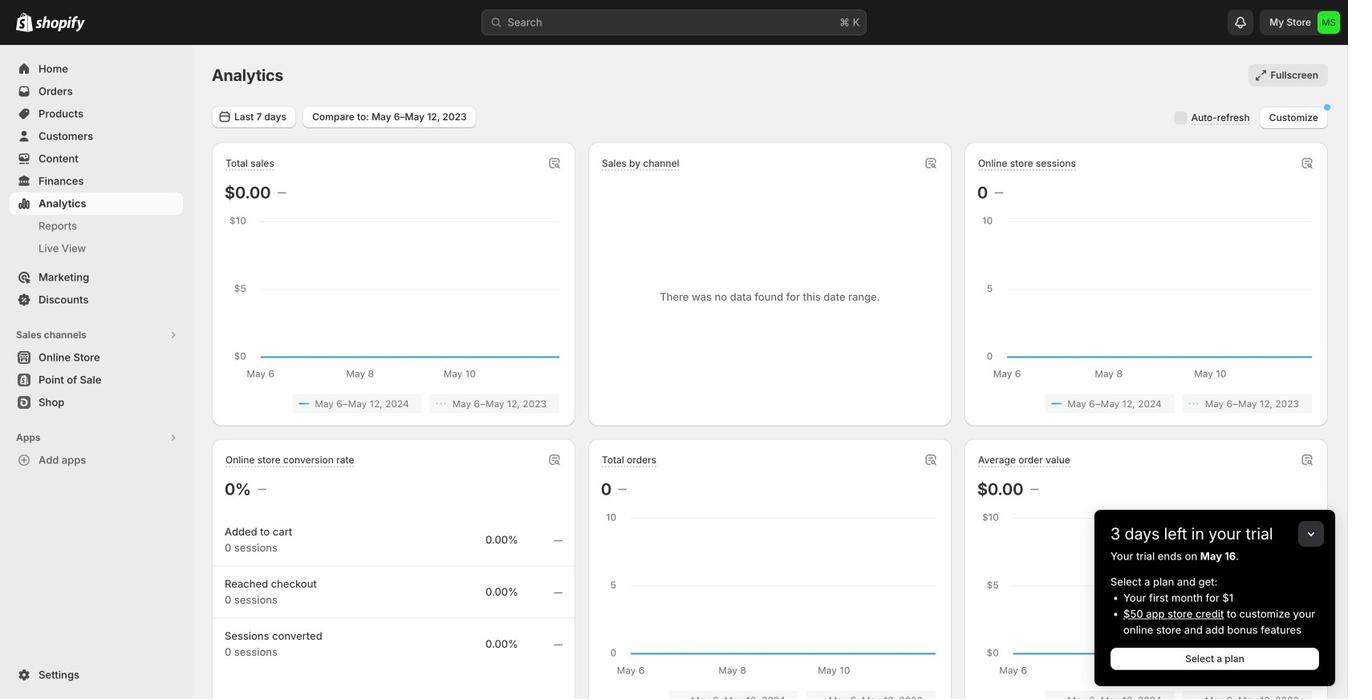 Task type: describe. For each thing, give the bounding box(es) containing it.
shopify image
[[16, 13, 33, 32]]



Task type: vqa. For each thing, say whether or not it's contained in the screenshot.
tab list
no



Task type: locate. For each thing, give the bounding box(es) containing it.
shopify image
[[35, 16, 85, 32]]

list
[[228, 395, 559, 414], [981, 395, 1312, 414], [604, 692, 936, 700], [981, 692, 1312, 700]]

my store image
[[1318, 11, 1341, 34]]



